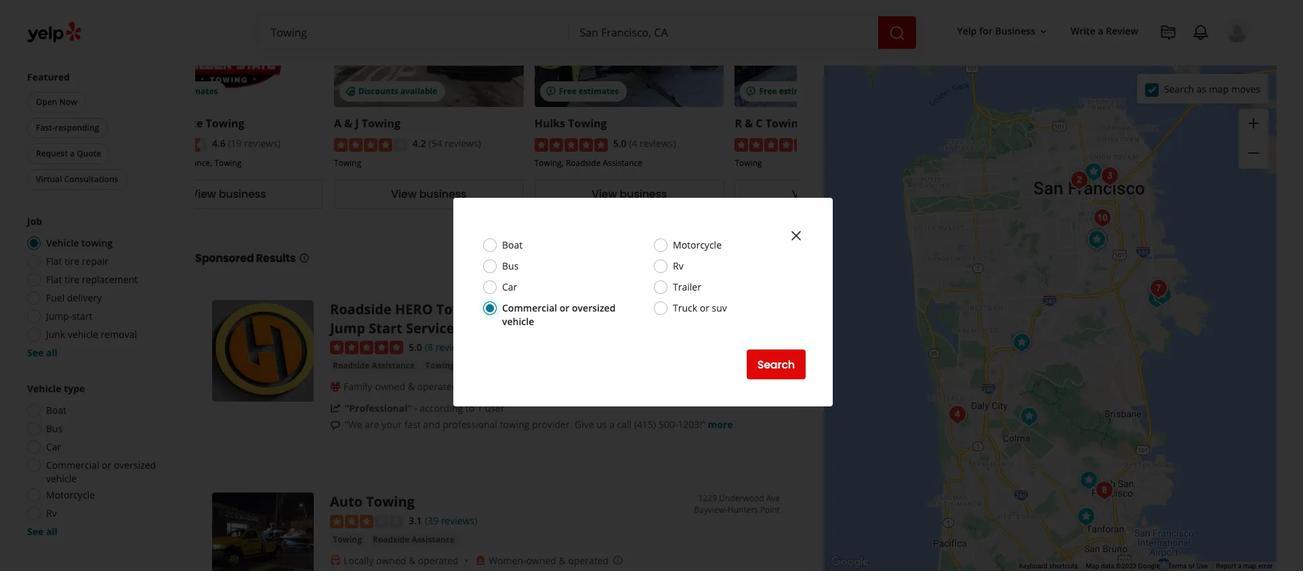 Task type: locate. For each thing, give the bounding box(es) containing it.
roadside assistance down 3.1 at the left bottom of page
[[373, 534, 455, 545]]

roadside up jump
[[330, 300, 392, 319]]

towing up 4.2 star rating image
[[362, 116, 401, 131]]

view down towing, roadside assistance at the left top of page
[[592, 187, 617, 202]]

1 all from the top
[[46, 346, 58, 359]]

1 vertical spatial motorcycle
[[46, 489, 95, 502]]

1 vertical spatial and
[[423, 419, 440, 432]]

operated for hero
[[417, 381, 458, 394]]

3 free estimates link from the left
[[735, 0, 925, 107]]

view business down assistance, at top
[[191, 187, 266, 202]]

towing button
[[423, 360, 458, 373], [330, 533, 365, 547]]

bus up network
[[502, 260, 519, 273]]

women-
[[489, 554, 527, 567]]

or inside option group
[[102, 459, 111, 472]]

view up "close" image
[[792, 187, 818, 202]]

2 flat from the top
[[46, 273, 62, 286]]

business for a & j towing
[[419, 187, 467, 202]]

0 horizontal spatial oversized
[[114, 459, 156, 472]]

1 vertical spatial roadside hero towing network and jump start service image
[[212, 300, 314, 402]]

free estimates up r & c towing
[[760, 86, 820, 97]]

business for golden state towing
[[219, 187, 266, 202]]

towing up repair
[[81, 237, 113, 250]]

view business link down assistance, at top
[[134, 180, 323, 209]]

vehicle
[[502, 315, 534, 328], [68, 328, 98, 341], [46, 473, 77, 485]]

view business link up "close" image
[[735, 180, 925, 209]]

motorcycle
[[673, 239, 722, 252], [46, 489, 95, 502]]

reviews)
[[244, 137, 281, 150], [445, 137, 481, 150], [640, 137, 676, 150], [436, 341, 472, 354], [441, 515, 478, 527]]

2 see from the top
[[27, 525, 44, 538]]

0 vertical spatial option group
[[23, 215, 168, 360]]

projects image
[[1161, 24, 1177, 41]]

4.2 (54 reviews)
[[413, 137, 481, 150]]

0 vertical spatial rv
[[673, 260, 684, 273]]

reviews) right (54
[[445, 137, 481, 150]]

1 inside 1 filter vehicle towing
[[27, 24, 33, 37]]

1 vertical spatial towing button
[[330, 533, 365, 547]]

roadside
[[134, 157, 169, 169], [566, 157, 601, 169], [330, 300, 392, 319], [333, 360, 370, 372], [373, 534, 410, 545]]

see all
[[27, 346, 58, 359], [27, 525, 58, 538]]

bus down vehicle type at bottom left
[[46, 422, 63, 435]]

1 vertical spatial roadside assistance link
[[370, 533, 458, 547]]

rv inside search "dialog"
[[673, 260, 684, 273]]

roadside assistance link
[[330, 360, 418, 373], [370, 533, 458, 547]]

towing inside roadside hero towing network and jump start service
[[437, 300, 485, 319]]

2 option group from the top
[[23, 382, 168, 539]]

and right network
[[552, 300, 577, 319]]

towing down '(8 reviews)' on the left bottom of the page
[[426, 360, 455, 372]]

2 free from the left
[[559, 86, 577, 97]]

& down 3.1 at the left bottom of page
[[409, 554, 416, 567]]

are
[[365, 419, 379, 432]]

1 left filter
[[27, 24, 33, 37]]

1 vertical spatial all
[[46, 525, 58, 538]]

0 vertical spatial flat
[[46, 255, 62, 268]]

see all for rv
[[27, 525, 58, 538]]

towing button up "locally"
[[330, 533, 365, 547]]

free for first 16 free estimates v2 icon from the right
[[760, 86, 777, 97]]

0 horizontal spatial towing button
[[330, 533, 365, 547]]

as
[[1197, 82, 1207, 95]]

1 estimates from the left
[[178, 86, 218, 97]]

owned up "professional" on the left of page
[[375, 381, 405, 394]]

1 vertical spatial 1
[[477, 402, 483, 415]]

search for search as map moves
[[1165, 82, 1195, 95]]

towing link down '(8 reviews)' on the left bottom of the page
[[423, 360, 458, 373]]

data
[[1102, 563, 1115, 570]]

1 horizontal spatial free estimates
[[559, 86, 619, 97]]

keyboard
[[1020, 563, 1048, 570]]

fast
[[405, 419, 421, 432]]

golden state towing image
[[1076, 467, 1103, 494], [1076, 467, 1103, 494]]

info icon image
[[613, 555, 624, 566], [613, 555, 624, 566]]

view for a & j towing
[[391, 187, 417, 202]]

boat up network
[[502, 239, 523, 252]]

view business down (54
[[391, 187, 467, 202]]

report a map error link
[[1217, 563, 1273, 570]]

see
[[27, 346, 44, 359], [27, 525, 44, 538]]

free estimates link for golden state towing
[[134, 0, 323, 107]]

towing inside 1 filter vehicle towing
[[56, 37, 82, 49]]

towing up 4.6
[[206, 116, 245, 131]]

2 horizontal spatial free estimates
[[760, 86, 820, 97]]

reviews) for hulks towing
[[640, 137, 676, 150]]

roadside assistance up family-
[[333, 360, 415, 372]]

0 vertical spatial towing link
[[423, 360, 458, 373]]

0 horizontal spatial rv
[[46, 507, 57, 520]]

towing button down '(8 reviews)' on the left bottom of the page
[[423, 360, 458, 373]]

see all button for junk vehicle removal
[[27, 346, 58, 359]]

1
[[27, 24, 33, 37], [477, 402, 483, 415]]

free up "golden"
[[158, 86, 176, 97]]

5 star rating image
[[535, 138, 608, 152], [735, 138, 809, 152], [330, 341, 403, 355]]

reviews) right (19
[[244, 137, 281, 150]]

jerry's recovery & transport image
[[1084, 226, 1111, 254]]

1 horizontal spatial free estimates link
[[535, 0, 724, 107]]

open now
[[36, 96, 77, 108]]

view business link for a & j towing
[[334, 180, 524, 209]]

1 horizontal spatial towing link
[[423, 360, 458, 373]]

hulks towing
[[535, 116, 607, 131]]

1 vertical spatial roadside assistance button
[[370, 533, 458, 547]]

view business
[[191, 187, 266, 202], [391, 187, 467, 202], [592, 187, 667, 202], [792, 187, 868, 202]]

0 vertical spatial 5.0
[[613, 137, 627, 150]]

roadside assistance for the bottom roadside assistance "button"
[[373, 534, 455, 545]]

roadside hero towing network and jump start service image inside map region
[[1081, 159, 1108, 186]]

auto towing image
[[1144, 285, 1171, 313], [212, 493, 314, 572]]

map data ©2023 google
[[1087, 563, 1160, 570]]

2 16 free estimates v2 image from the left
[[746, 86, 757, 97]]

view down 4.2
[[391, 187, 417, 202]]

towing down filter
[[56, 37, 82, 49]]

a & j towing
[[334, 116, 401, 131]]

estimates
[[178, 86, 218, 97], [579, 86, 619, 97], [780, 86, 820, 97]]

3.1 link
[[409, 513, 422, 528]]

towing down user
[[500, 419, 530, 432]]

view business up "close" image
[[792, 187, 868, 202]]

vehicle for vehicle towing
[[46, 237, 79, 250]]

1 horizontal spatial bus
[[502, 260, 519, 273]]

0 vertical spatial all
[[46, 346, 58, 359]]

0 horizontal spatial car
[[46, 441, 61, 454]]

reviews) right (39
[[441, 515, 478, 527]]

women-owned & operated
[[489, 554, 609, 567]]

& right women- at bottom left
[[559, 554, 566, 567]]

1 horizontal spatial 1
[[477, 402, 483, 415]]

2 horizontal spatial or
[[700, 302, 710, 315]]

assistance,
[[171, 157, 212, 169]]

5 star rating image down jump
[[330, 341, 403, 355]]

give
[[575, 419, 594, 432]]

1 option group from the top
[[23, 215, 168, 360]]

search inside button
[[758, 357, 795, 373]]

free estimates link for r & c towing
[[735, 0, 925, 107]]

option group
[[23, 215, 168, 360], [23, 382, 168, 539]]

1 vertical spatial 5.0
[[409, 341, 422, 354]]

tire up fuel delivery
[[64, 273, 79, 286]]

2 tire from the top
[[64, 273, 79, 286]]

business
[[996, 25, 1036, 38]]

tire for replacement
[[64, 273, 79, 286]]

1229 underwood ave bayview-hunters point
[[694, 493, 780, 516]]

16 free estimates v2 image up hulks
[[546, 86, 556, 97]]

towing down (19
[[214, 157, 242, 169]]

2 all from the top
[[46, 525, 58, 538]]

0 horizontal spatial and
[[423, 419, 440, 432]]

16 free estimates v2 image up "c"
[[746, 86, 757, 97]]

estimates up hulks towing on the left of the page
[[579, 86, 619, 97]]

4 view from the left
[[792, 187, 818, 202]]

2 see all from the top
[[27, 525, 58, 538]]

car up network
[[502, 281, 518, 294]]

view for hulks towing
[[592, 187, 617, 202]]

1 horizontal spatial commercial
[[502, 302, 557, 315]]

flat
[[46, 255, 62, 268], [46, 273, 62, 286]]

& for family-owned & operated
[[408, 381, 415, 394]]

2 free estimates from the left
[[559, 86, 619, 97]]

5.0 for 5.0
[[409, 341, 422, 354]]

search left the as
[[1165, 82, 1195, 95]]

towing right hulks
[[568, 116, 607, 131]]

free estimates link
[[134, 0, 323, 107], [535, 0, 724, 107], [735, 0, 925, 107]]

1 tire from the top
[[64, 255, 79, 268]]

or
[[560, 302, 570, 315], [700, 302, 710, 315], [102, 459, 111, 472]]

3 view from the left
[[592, 187, 617, 202]]

0 vertical spatial tire
[[64, 255, 79, 268]]

vehicle down filter
[[27, 37, 54, 49]]

0 horizontal spatial towing link
[[330, 533, 365, 547]]

16 chevron down v2 image
[[1039, 26, 1050, 37]]

business for hulks towing
[[620, 187, 667, 202]]

2 horizontal spatial free estimates link
[[735, 0, 925, 107]]

1 horizontal spatial rv
[[673, 260, 684, 273]]

owned for towing
[[376, 554, 406, 567]]

a right us
[[610, 419, 615, 432]]

5.0 left (8 at bottom
[[409, 341, 422, 354]]

0 vertical spatial see all button
[[27, 346, 58, 359]]

reviews) for golden state towing
[[244, 137, 281, 150]]

1 horizontal spatial roadside hero towing network and jump start service image
[[1081, 159, 1108, 186]]

0 vertical spatial towing button
[[423, 360, 458, 373]]

1203!"
[[678, 419, 706, 432]]

0 horizontal spatial 5.0
[[409, 341, 422, 354]]

2 view business from the left
[[391, 187, 467, 202]]

keyboard shortcuts
[[1020, 563, 1078, 570]]

3 business from the left
[[620, 187, 667, 202]]

1 vertical spatial commercial
[[46, 459, 99, 472]]

view business down (4
[[592, 187, 667, 202]]

1 vertical spatial roadside assistance
[[373, 534, 455, 545]]

3 free estimates from the left
[[760, 86, 820, 97]]

vehicle up flat tire repair
[[46, 237, 79, 250]]

flat tire replacement
[[46, 273, 138, 286]]

0 vertical spatial see all
[[27, 346, 58, 359]]

car down vehicle type at bottom left
[[46, 441, 61, 454]]

roadside assistance link up family-
[[330, 360, 418, 373]]

16 women owned v2 image
[[475, 556, 486, 566]]

junk vehicle removal
[[46, 328, 137, 341]]

roadside hero towing network and jump start service image
[[1081, 159, 1108, 186], [212, 300, 314, 402]]

1 view from the left
[[191, 187, 216, 202]]

1 see all button from the top
[[27, 346, 58, 359]]

r & c towing link
[[735, 116, 805, 131]]

user actions element
[[947, 17, 1269, 100]]

towing up "locally"
[[333, 534, 362, 545]]

assistance
[[603, 157, 643, 169], [372, 360, 415, 372], [412, 534, 455, 545]]

2 view from the left
[[391, 187, 417, 202]]

free up the hulks towing link
[[559, 86, 577, 97]]

1 horizontal spatial towing button
[[423, 360, 458, 373]]

(4
[[629, 137, 638, 150]]

0 vertical spatial 1
[[27, 24, 33, 37]]

view business link down (54
[[334, 180, 524, 209]]

all
[[46, 346, 58, 359], [46, 525, 58, 538]]

0 horizontal spatial free estimates
[[158, 86, 218, 97]]

filter
[[35, 24, 59, 37]]

a right report
[[1239, 563, 1242, 570]]

view for r & c towing
[[792, 187, 818, 202]]

estimates up r & c towing link at the top right of the page
[[780, 86, 820, 97]]

2 free estimates link from the left
[[535, 0, 724, 107]]

1 vertical spatial boat
[[46, 404, 67, 417]]

1 vertical spatial rv
[[46, 507, 57, 520]]

flat up fuel
[[46, 273, 62, 286]]

towing up 3.1 star rating image
[[366, 493, 415, 511]]

1 view business from the left
[[191, 187, 266, 202]]

vehicle
[[27, 37, 54, 49], [46, 237, 79, 250], [27, 382, 61, 395]]

0 horizontal spatial or
[[102, 459, 111, 472]]

discounts available link
[[334, 0, 524, 107]]

vehicle type
[[27, 382, 85, 395]]

0 horizontal spatial bus
[[46, 422, 63, 435]]

vehicle left type
[[27, 382, 61, 395]]

estimates up golden state towing
[[178, 86, 218, 97]]

oversized inside search "dialog"
[[572, 302, 616, 315]]

2 view business link from the left
[[334, 180, 524, 209]]

map for error
[[1244, 563, 1257, 570]]

view down assistance, at top
[[191, 187, 216, 202]]

1 horizontal spatial car
[[502, 281, 518, 294]]

1 vertical spatial bus
[[46, 422, 63, 435]]

0 vertical spatial oversized
[[572, 302, 616, 315]]

1 right to
[[477, 402, 483, 415]]

3 view business from the left
[[592, 187, 667, 202]]

16 free estimates v2 image
[[546, 86, 556, 97], [746, 86, 757, 97]]

view business link down (4
[[535, 180, 724, 209]]

a & j towing image
[[1009, 330, 1036, 357], [1009, 330, 1036, 357]]

oversized
[[572, 302, 616, 315], [114, 459, 156, 472]]

map right the as
[[1210, 82, 1229, 95]]

1 vertical spatial search
[[758, 357, 795, 373]]

(8
[[425, 341, 433, 354]]

1 vertical spatial assistance
[[372, 360, 415, 372]]

0 vertical spatial roadside hero towing network and jump start service image
[[1081, 159, 1108, 186]]

assistance for the top roadside assistance link
[[372, 360, 415, 372]]

towing link up "locally"
[[330, 533, 365, 547]]

tire for repair
[[64, 255, 79, 268]]

0 vertical spatial auto towing image
[[1144, 285, 1171, 313]]

professional
[[443, 419, 498, 432]]

0 horizontal spatial estimates
[[178, 86, 218, 97]]

see for junk vehicle removal
[[27, 346, 44, 359]]

5.0
[[613, 137, 627, 150], [409, 341, 422, 354]]

1 horizontal spatial auto towing image
[[1144, 285, 1171, 313]]

1 free estimates link from the left
[[134, 0, 323, 107]]

reviews) right (4
[[640, 137, 676, 150]]

business
[[219, 187, 266, 202], [419, 187, 467, 202], [620, 187, 667, 202], [821, 187, 868, 202]]

auto express towing and recovery image
[[1146, 275, 1173, 302]]

0 vertical spatial see
[[27, 346, 44, 359]]

1229
[[699, 493, 717, 504]]

roadside assistance link down 3.1 at the left bottom of page
[[370, 533, 458, 547]]

2 horizontal spatial 5 star rating image
[[735, 138, 809, 152]]

4 business from the left
[[821, 187, 868, 202]]

roadside assistance button up family-
[[330, 360, 418, 373]]

0 vertical spatial towing
[[56, 37, 82, 49]]

1 flat from the top
[[46, 255, 62, 268]]

car
[[502, 281, 518, 294], [46, 441, 61, 454]]

5.0 left (4
[[613, 137, 627, 150]]

1390
[[723, 300, 742, 312]]

assistance down (39
[[412, 534, 455, 545]]

1 horizontal spatial and
[[552, 300, 577, 319]]

flat down 'vehicle towing'
[[46, 255, 62, 268]]

1 business from the left
[[219, 187, 266, 202]]

view business link for golden state towing
[[134, 180, 323, 209]]

0 vertical spatial car
[[502, 281, 518, 294]]

tire down 'vehicle towing'
[[64, 255, 79, 268]]

4.6 (19 reviews)
[[212, 137, 281, 150]]

golden state towing link
[[134, 116, 245, 131]]

owned right "locally"
[[376, 554, 406, 567]]

0 vertical spatial and
[[552, 300, 577, 319]]

1 horizontal spatial motorcycle
[[673, 239, 722, 252]]

"professional"
[[345, 402, 412, 415]]

use
[[1197, 563, 1209, 570]]

and down "professional" - according to 1 user
[[423, 419, 440, 432]]

1 horizontal spatial estimates
[[579, 86, 619, 97]]

1 vertical spatial tire
[[64, 273, 79, 286]]

a right write
[[1099, 25, 1104, 38]]

see all button for rv
[[27, 525, 58, 538]]

report a map error
[[1217, 563, 1273, 570]]

flat for flat tire replacement
[[46, 273, 62, 286]]

& up '-'
[[408, 381, 415, 394]]

map left error in the right bottom of the page
[[1244, 563, 1257, 570]]

towing up "service" at the left
[[437, 300, 485, 319]]

hulks towing image
[[1084, 226, 1111, 254]]

0 horizontal spatial free estimates link
[[134, 0, 323, 107]]

1 vertical spatial commercial or oversized vehicle
[[46, 459, 156, 485]]

roadside up locally owned & operated
[[373, 534, 410, 545]]

r & c towing
[[735, 116, 805, 131]]

4 view business link from the left
[[735, 180, 925, 209]]

search
[[1165, 82, 1195, 95], [758, 357, 795, 373]]

None search field
[[260, 16, 919, 49]]

0 horizontal spatial auto towing image
[[212, 493, 314, 572]]

0 horizontal spatial map
[[1210, 82, 1229, 95]]

group
[[1239, 109, 1269, 169]]

500-
[[659, 419, 678, 432]]

hulks towing image
[[1084, 226, 1111, 254]]

view business link for hulks towing
[[535, 180, 724, 209]]

commercial or oversized vehicle inside search "dialog"
[[502, 302, 616, 328]]

auto towing link
[[330, 493, 415, 511]]

2 see all button from the top
[[27, 525, 58, 538]]

3 view business link from the left
[[535, 180, 724, 209]]

trailer
[[673, 281, 702, 294]]

3 free from the left
[[760, 86, 777, 97]]

and for fast
[[423, 419, 440, 432]]

assistance up family-owned & operated
[[372, 360, 415, 372]]

oversized inside option group
[[114, 459, 156, 472]]

1 horizontal spatial boat
[[502, 239, 523, 252]]

sponsored results
[[195, 251, 296, 266]]

1 vertical spatial see all
[[27, 525, 58, 538]]

operated
[[417, 381, 458, 394], [418, 554, 459, 567], [568, 554, 609, 567]]

0 vertical spatial vehicle
[[27, 37, 54, 49]]

(415)
[[634, 419, 656, 432]]

assistance down (4
[[603, 157, 643, 169]]

a inside button
[[70, 148, 75, 159]]

0 vertical spatial motorcycle
[[673, 239, 722, 252]]

1 see all from the top
[[27, 346, 58, 359]]

0 horizontal spatial commercial or oversized vehicle
[[46, 459, 156, 485]]

4 view business from the left
[[792, 187, 868, 202]]

rv
[[673, 260, 684, 273], [46, 507, 57, 520]]

underwood
[[720, 493, 764, 504]]

0 horizontal spatial motorcycle
[[46, 489, 95, 502]]

free up r & c towing
[[760, 86, 777, 97]]

discounts
[[359, 86, 399, 97]]

free for 1st 16 free estimates v2 icon from left
[[559, 86, 577, 97]]

0 vertical spatial boat
[[502, 239, 523, 252]]

0 vertical spatial commercial
[[502, 302, 557, 315]]

towing, roadside assistance
[[535, 157, 643, 169]]

1 horizontal spatial oversized
[[572, 302, 616, 315]]

boat down vehicle type at bottom left
[[46, 404, 67, 417]]

and
[[552, 300, 577, 319], [423, 419, 440, 432]]

search down st
[[758, 357, 795, 373]]

3.1 star rating image
[[330, 515, 403, 529]]

flat for flat tire repair
[[46, 255, 62, 268]]

zoom out image
[[1246, 145, 1262, 162]]

results
[[256, 251, 296, 266]]

roadside inside roadside hero towing network and jump start service
[[330, 300, 392, 319]]

0 vertical spatial roadside assistance button
[[330, 360, 418, 373]]

1 vertical spatial map
[[1244, 563, 1257, 570]]

2 business from the left
[[419, 187, 467, 202]]

free estimates up the hulks towing link
[[559, 86, 619, 97]]

see all for junk vehicle removal
[[27, 346, 58, 359]]

5 star rating image down r & c towing
[[735, 138, 809, 152]]

repair
[[82, 255, 108, 268]]

1 horizontal spatial 16 free estimates v2 image
[[746, 86, 757, 97]]

0 horizontal spatial 1
[[27, 24, 33, 37]]

free estimates up state
[[158, 86, 218, 97]]

roadside assistance button down 3.1 at the left bottom of page
[[370, 533, 458, 547]]

a for write
[[1099, 25, 1104, 38]]

2 vertical spatial vehicle
[[27, 382, 61, 395]]

1 view business link from the left
[[134, 180, 323, 209]]

1 vertical spatial towing
[[81, 237, 113, 250]]

0 horizontal spatial roadside hero towing network and jump start service image
[[212, 300, 314, 402]]

1 see from the top
[[27, 346, 44, 359]]

market
[[744, 300, 771, 312]]

0 vertical spatial search
[[1165, 82, 1195, 95]]

1 horizontal spatial search
[[1165, 82, 1195, 95]]

1 vertical spatial oversized
[[114, 459, 156, 472]]

a left quote
[[70, 148, 75, 159]]

0 vertical spatial bus
[[502, 260, 519, 273]]

search button
[[747, 350, 806, 380]]

all for junk vehicle removal
[[46, 346, 58, 359]]

0 horizontal spatial 16 free estimates v2 image
[[546, 86, 556, 97]]

1 horizontal spatial map
[[1244, 563, 1257, 570]]

and inside roadside hero towing network and jump start service
[[552, 300, 577, 319]]

option group containing job
[[23, 215, 168, 360]]

jump-
[[46, 310, 72, 323]]

5 star rating image down the hulks towing link
[[535, 138, 608, 152]]

2 horizontal spatial free
[[760, 86, 777, 97]]

towing button for right towing link
[[423, 360, 458, 373]]

assistance for the bottom roadside assistance link
[[412, 534, 455, 545]]



Task type: vqa. For each thing, say whether or not it's contained in the screenshot.
839- on the right bottom of the page
no



Task type: describe. For each thing, give the bounding box(es) containing it.
1390 market st
[[723, 300, 780, 312]]

junk
[[46, 328, 65, 341]]

search as map moves
[[1165, 82, 1261, 95]]

locally owned & operated
[[344, 554, 459, 567]]

5.0 for 5.0 (4 reviews)
[[613, 137, 627, 150]]

map for moves
[[1210, 82, 1229, 95]]

hulks towing link
[[535, 116, 607, 131]]

hero
[[395, 300, 433, 319]]

yelp for business button
[[952, 19, 1055, 44]]

roadside assistance for the top roadside assistance "button"
[[333, 360, 415, 372]]

google
[[1139, 563, 1160, 570]]

& for locally owned & operated
[[409, 554, 416, 567]]

commercial or oversized vehicle inside option group
[[46, 459, 156, 485]]

truck
[[673, 302, 698, 315]]

1 free from the left
[[158, 86, 176, 97]]

type
[[64, 382, 85, 395]]

google image
[[828, 554, 873, 572]]

towing button for the bottommost towing link
[[330, 533, 365, 547]]

roadside hero towing network and jump start service
[[330, 300, 577, 338]]

c
[[756, 116, 763, 131]]

5.0 (4 reviews)
[[613, 137, 676, 150]]

replacement
[[82, 273, 138, 286]]

16 trending v2 image
[[330, 404, 341, 414]]

request a quote button
[[27, 144, 110, 164]]

available
[[401, 86, 437, 97]]

free estimates for first 16 free estimates v2 icon from the right
[[760, 86, 820, 97]]

quote
[[77, 148, 101, 159]]

delivery
[[67, 292, 102, 304]]

j
[[355, 116, 359, 131]]

for
[[980, 25, 993, 38]]

more link
[[708, 419, 733, 432]]

yelp for business
[[958, 25, 1036, 38]]

owned for hero
[[375, 381, 405, 394]]

all for rv
[[46, 525, 58, 538]]

bob jr's towing image
[[1092, 477, 1119, 504]]

(19
[[228, 137, 242, 150]]

16 locally owned v2 image
[[330, 556, 341, 566]]

call
[[617, 419, 632, 432]]

option group containing vehicle type
[[23, 382, 168, 539]]

consultations
[[64, 174, 118, 185]]

view business for a & j towing
[[391, 187, 467, 202]]

roadside right towing,
[[566, 157, 601, 169]]

to
[[466, 402, 475, 415]]

1 vertical spatial auto towing image
[[212, 493, 314, 572]]

16 speech v2 image
[[330, 421, 341, 431]]

flat tire repair
[[46, 255, 108, 268]]

a for request
[[70, 148, 75, 159]]

1 free estimates from the left
[[158, 86, 218, 97]]

0 vertical spatial assistance
[[603, 157, 643, 169]]

nelson's towing image
[[1150, 282, 1177, 309]]

terms of use
[[1168, 563, 1209, 570]]

network collision image
[[1016, 403, 1043, 431]]

see for rv
[[27, 525, 44, 538]]

reviews) for a & j towing
[[445, 137, 481, 150]]

& left "c"
[[745, 116, 753, 131]]

1 horizontal spatial or
[[560, 302, 570, 315]]

car inside search "dialog"
[[502, 281, 518, 294]]

featured group
[[24, 71, 168, 193]]

view business for hulks towing
[[592, 187, 667, 202]]

a for report
[[1239, 563, 1242, 570]]

map region
[[719, 0, 1304, 572]]

golden state towing
[[134, 116, 245, 131]]

yelp
[[958, 25, 977, 38]]

& for women-owned & operated
[[559, 554, 566, 567]]

auto towing
[[330, 493, 415, 511]]

& left j
[[344, 116, 353, 131]]

fuel
[[46, 292, 65, 304]]

roadside down 4.6 star rating 'image'
[[134, 157, 169, 169]]

keyboard shortcuts button
[[1020, 562, 1078, 572]]

shortcuts
[[1050, 563, 1078, 570]]

and for network
[[552, 300, 577, 319]]

16 info v2 image
[[299, 253, 310, 264]]

removal
[[101, 328, 137, 341]]

st
[[773, 300, 780, 312]]

1 horizontal spatial 5 star rating image
[[535, 138, 608, 152]]

search for search
[[758, 357, 795, 373]]

1 vertical spatial car
[[46, 441, 61, 454]]

user
[[485, 402, 505, 415]]

featured
[[27, 71, 70, 83]]

zoom in image
[[1246, 115, 1262, 131]]

request
[[36, 148, 68, 159]]

a & j towing link
[[334, 116, 401, 131]]

towing right "c"
[[766, 116, 805, 131]]

now
[[59, 96, 77, 108]]

more
[[708, 419, 733, 432]]

virtual
[[36, 174, 62, 185]]

0 vertical spatial roadside assistance link
[[330, 360, 418, 373]]

2 vertical spatial towing
[[500, 419, 530, 432]]

roadside up family-
[[333, 360, 370, 372]]

1 16 free estimates v2 image from the left
[[546, 86, 556, 97]]

towing down r
[[735, 157, 763, 169]]

view business for golden state towing
[[191, 187, 266, 202]]

state
[[175, 116, 203, 131]]

2 estimates from the left
[[579, 86, 619, 97]]

owned right 16 women owned v2 icon
[[526, 554, 557, 567]]

5.0 link
[[409, 340, 422, 354]]

terms
[[1168, 563, 1188, 570]]

search image
[[889, 25, 905, 41]]

reviews) inside "link"
[[441, 515, 478, 527]]

close image
[[789, 228, 805, 244]]

reviews) right (8 at bottom
[[436, 341, 472, 354]]

report
[[1217, 563, 1237, 570]]

jump
[[330, 319, 365, 338]]

"we are your fast and professional towing provider. give us a call (415) 500-1203!" more
[[345, 419, 733, 432]]

free estimates for 1st 16 free estimates v2 icon from left
[[559, 86, 619, 97]]

terms of use link
[[1168, 563, 1209, 570]]

wilmars towing and transport image
[[1090, 205, 1117, 232]]

vasa's towing image
[[1066, 167, 1094, 194]]

vehicle for vehicle type
[[27, 382, 61, 395]]

3.1
[[409, 515, 422, 527]]

roberto's roadside rescue image
[[1097, 163, 1124, 190]]

jump start hero image
[[944, 401, 972, 428]]

bus inside search "dialog"
[[502, 260, 519, 273]]

fly towing image
[[1073, 504, 1100, 531]]

commercial inside search "dialog"
[[502, 302, 557, 315]]

view business for r & c towing
[[792, 187, 868, 202]]

towing,
[[535, 157, 564, 169]]

open now button
[[27, 92, 86, 113]]

vehicle inside 1 filter vehicle towing
[[27, 37, 54, 49]]

start
[[72, 310, 93, 323]]

4.6 star rating image
[[134, 138, 207, 152]]

motorcycle inside option group
[[46, 489, 95, 502]]

rv inside option group
[[46, 507, 57, 520]]

"we
[[345, 419, 363, 432]]

golden
[[134, 116, 172, 131]]

review
[[1107, 25, 1139, 38]]

auto
[[330, 493, 363, 511]]

suv
[[712, 302, 727, 315]]

jerry's recovery & transport image
[[1084, 226, 1111, 254]]

moves
[[1232, 82, 1261, 95]]

4.2 star rating image
[[334, 138, 407, 152]]

vehicle towing
[[46, 237, 113, 250]]

business for r & c towing
[[821, 187, 868, 202]]

1 vertical spatial towing link
[[330, 533, 365, 547]]

(39 reviews)
[[425, 515, 478, 527]]

towing down 4.2 star rating image
[[334, 157, 361, 169]]

us
[[597, 419, 607, 432]]

0 horizontal spatial boat
[[46, 404, 67, 417]]

responding
[[55, 122, 99, 134]]

network
[[489, 300, 548, 319]]

point
[[761, 504, 780, 516]]

write
[[1071, 25, 1096, 38]]

1 filter vehicle towing
[[27, 24, 82, 49]]

notifications image
[[1193, 24, 1210, 41]]

free estimates link for hulks towing
[[535, 0, 724, 107]]

boat inside search "dialog"
[[502, 239, 523, 252]]

open
[[36, 96, 57, 108]]

16 discount available v2 image
[[345, 86, 356, 97]]

0 horizontal spatial 5 star rating image
[[330, 341, 403, 355]]

start
[[369, 319, 403, 338]]

r
[[735, 116, 742, 131]]

virtual consultations button
[[27, 170, 127, 190]]

"professional" - according to 1 user
[[345, 402, 505, 415]]

search dialog
[[0, 0, 1304, 572]]

motorcycle inside search "dialog"
[[673, 239, 722, 252]]

ave
[[767, 493, 780, 504]]

16 family owned v2 image
[[330, 382, 341, 393]]

(54
[[429, 137, 442, 150]]

3 estimates from the left
[[780, 86, 820, 97]]

4.6
[[212, 137, 226, 150]]

view for golden state towing
[[191, 187, 216, 202]]

operated for towing
[[418, 554, 459, 567]]

vehicle inside search "dialog"
[[502, 315, 534, 328]]

view business link for r & c towing
[[735, 180, 925, 209]]

fast-responding button
[[27, 118, 108, 138]]

according
[[420, 402, 463, 415]]

of
[[1189, 563, 1195, 570]]



